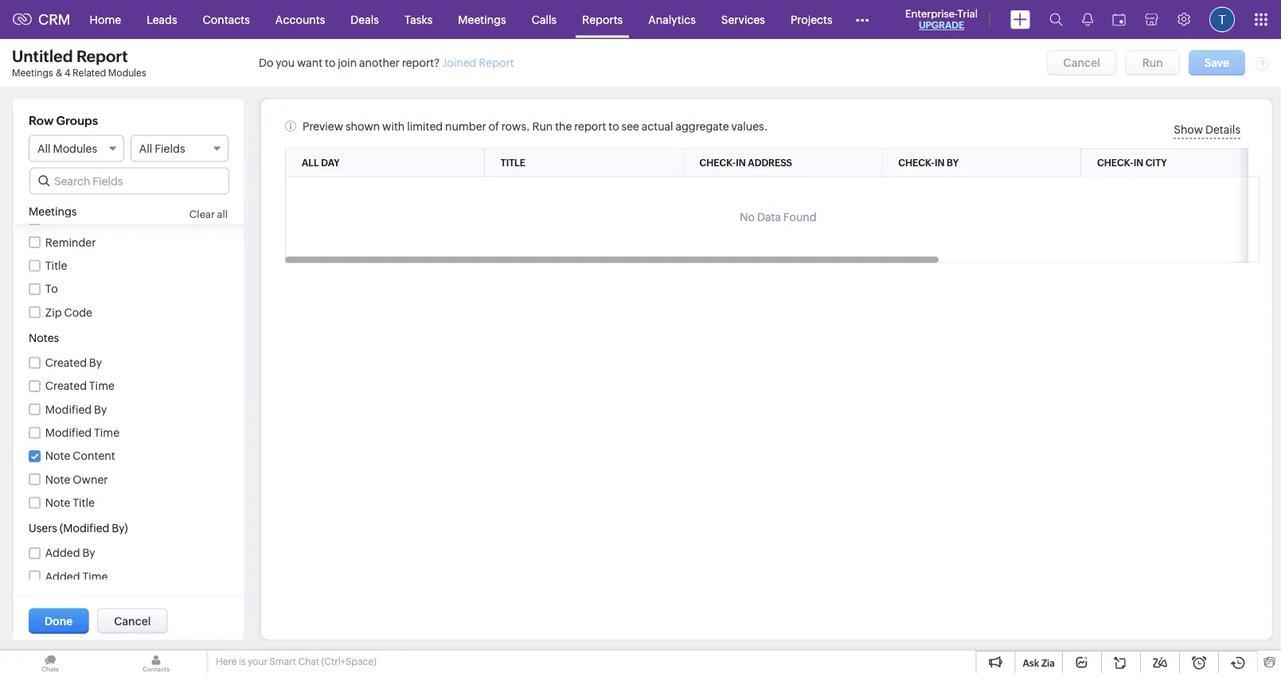 Task type: vqa. For each thing, say whether or not it's contained in the screenshot.
CHECK-
yes



Task type: locate. For each thing, give the bounding box(es) containing it.
modules down report
[[108, 68, 146, 78]]

row down created time
[[29, 397, 54, 411]]

Search Fields text field
[[30, 168, 229, 194]]

1 vertical spatial groups
[[56, 397, 98, 411]]

0 vertical spatial cancel
[[1064, 56, 1101, 69]]

cancel for left cancel button
[[114, 615, 151, 628]]

run left save button
[[1143, 56, 1164, 69]]

group down "column groups" on the bottom of the page
[[46, 468, 79, 480]]

city
[[1146, 157, 1167, 168], [1146, 157, 1167, 168], [94, 294, 115, 307]]

0 vertical spatial row
[[29, 114, 54, 128]]

to up zip
[[45, 283, 58, 296]]

1 vertical spatial cancel
[[114, 615, 151, 628]]

related up reminder
[[45, 213, 85, 226]]

related inside untitled report meetings & 4 related modules
[[72, 68, 106, 78]]

meetings down untitled
[[12, 68, 53, 78]]

done button
[[29, 609, 89, 634]]

1 vertical spatial modules
[[53, 142, 97, 155]]

All Modules field
[[29, 135, 124, 162]]

no left the data
[[740, 211, 755, 223]]

modules
[[108, 68, 146, 78], [53, 142, 97, 155]]

tab list
[[21, 123, 236, 153]]

0 vertical spatial modified time
[[45, 189, 119, 202]]

check-
[[1098, 157, 1134, 168], [1098, 157, 1134, 168], [700, 158, 736, 169], [700, 158, 736, 169], [899, 158, 935, 169], [899, 158, 935, 169], [45, 246, 82, 259], [45, 270, 82, 283], [45, 294, 82, 307]]

meetings inside untitled report meetings & 4 related modules
[[12, 68, 53, 78]]

added
[[45, 547, 80, 560], [45, 571, 80, 583]]

address
[[748, 158, 793, 169], [748, 158, 793, 169], [94, 246, 136, 259]]

1 vertical spatial modified time
[[45, 427, 119, 440]]

cancel
[[1064, 56, 1101, 69], [114, 615, 151, 628]]

0 vertical spatial modified
[[45, 189, 92, 202]]

enterprise-trial upgrade
[[906, 8, 978, 31]]

2 vertical spatial selected
[[90, 519, 135, 531]]

columns up by)
[[92, 496, 143, 510]]

trial
[[958, 8, 978, 20]]

2 vertical spatial modified
[[45, 427, 92, 440]]

cancel for cancel button to the right
[[1064, 56, 1101, 69]]

selected down content
[[81, 468, 127, 480]]

crm
[[38, 11, 71, 28]]

row inside row groups no group selected
[[29, 397, 54, 411]]

untitled report meetings & 4 related modules
[[12, 47, 146, 78]]

to up reminder
[[87, 213, 100, 226]]

0 vertical spatial modules
[[108, 68, 146, 78]]

by
[[947, 158, 959, 169], [947, 158, 959, 169], [94, 270, 107, 283], [89, 357, 102, 369], [94, 403, 107, 416], [82, 547, 95, 560]]

groups up all modules field
[[56, 114, 98, 128]]

1 vertical spatial created
[[45, 380, 87, 393]]

chats image
[[0, 652, 100, 674]]

clear
[[189, 208, 215, 220]]

columns down all modules at the left of the page
[[29, 171, 80, 185]]

0 horizontal spatial modules
[[53, 142, 97, 155]]

cancel button
[[1047, 50, 1117, 75], [97, 609, 168, 634]]

calls
[[532, 13, 557, 26]]

rows.
[[502, 120, 530, 133]]

data
[[757, 211, 781, 223]]

note up aggregate
[[45, 474, 70, 486]]

0 vertical spatial created
[[45, 357, 87, 369]]

2 vertical spatial groups
[[76, 445, 118, 459]]

1 horizontal spatial run
[[1143, 56, 1164, 69]]

cancel up contacts image
[[114, 615, 151, 628]]

day
[[321, 157, 340, 168], [321, 157, 340, 168], [61, 198, 80, 211]]

title
[[501, 157, 526, 168], [501, 157, 526, 168], [45, 222, 67, 235], [45, 260, 67, 272], [73, 318, 95, 331], [73, 497, 95, 510]]

to left see
[[609, 120, 619, 133]]

group inside row groups no group selected
[[46, 417, 79, 429]]

added by
[[45, 547, 95, 560]]

0 vertical spatial group
[[46, 417, 79, 429]]

note title down note owner
[[45, 497, 95, 510]]

0 vertical spatial related
[[72, 68, 106, 78]]

cancel down the signals element
[[1064, 56, 1101, 69]]

upgrade
[[919, 20, 965, 31]]

0 horizontal spatial to
[[325, 56, 336, 69]]

analytics link
[[636, 0, 709, 39]]

1 vertical spatial selected
[[81, 468, 127, 480]]

note owner
[[45, 474, 108, 486]]

note
[[45, 318, 71, 331], [45, 450, 70, 463], [45, 474, 70, 486], [45, 497, 70, 510]]

selected inside row groups no group selected
[[81, 417, 127, 429]]

1 vertical spatial note title
[[45, 497, 95, 510]]

group down modified by at the left bottom of the page
[[46, 417, 79, 429]]

note up no group selected
[[45, 450, 70, 463]]

row for row groups no group selected
[[29, 397, 54, 411]]

0 horizontal spatial columns
[[29, 171, 80, 185]]

cancel button up contacts image
[[97, 609, 168, 634]]

no
[[740, 211, 755, 223], [29, 417, 44, 429], [29, 468, 44, 480], [29, 519, 44, 531]]

1 created from the top
[[45, 357, 87, 369]]

groups down created time
[[56, 397, 98, 411]]

1 horizontal spatial modules
[[108, 68, 146, 78]]

(modified
[[60, 522, 110, 535]]

users
[[29, 522, 57, 535]]

modified time up "column groups" on the bottom of the page
[[45, 427, 119, 440]]

preview
[[303, 120, 343, 133]]

leads
[[147, 13, 177, 26]]

modules down row groups
[[53, 142, 97, 155]]

1 horizontal spatial to
[[87, 213, 100, 226]]

selected down modified by at the left bottom of the page
[[81, 417, 127, 429]]

0 vertical spatial added
[[45, 547, 80, 560]]

added up added time at the left bottom
[[45, 547, 80, 560]]

1 horizontal spatial columns
[[92, 496, 143, 510]]

in
[[1134, 157, 1144, 168], [1134, 157, 1144, 168], [736, 158, 746, 169], [736, 158, 746, 169], [935, 158, 945, 169], [935, 158, 945, 169], [82, 246, 92, 259], [82, 270, 92, 283], [82, 294, 92, 307]]

modified up "column groups" on the bottom of the page
[[45, 427, 92, 440]]

1 horizontal spatial cancel
[[1064, 56, 1101, 69]]

1 vertical spatial modified
[[45, 403, 92, 416]]

1 vertical spatial to
[[609, 120, 619, 133]]

all day inside tab panel
[[45, 198, 80, 211]]

1 vertical spatial meetings
[[12, 68, 53, 78]]

contacts
[[203, 13, 250, 26]]

column up no group selected
[[29, 445, 74, 459]]

all fields
[[139, 142, 185, 155]]

reports link
[[570, 0, 636, 39]]

time
[[94, 189, 119, 202], [89, 380, 115, 393], [94, 427, 119, 440], [82, 571, 108, 583]]

aggregate
[[29, 496, 89, 510]]

1 row from the top
[[29, 114, 54, 128]]

tab panel
[[21, 171, 236, 531]]

1 modified from the top
[[45, 189, 92, 202]]

no up aggregate
[[29, 468, 44, 480]]

0 vertical spatial column
[[29, 445, 74, 459]]

groups for row groups
[[56, 114, 98, 128]]

modified time up related to
[[45, 189, 119, 202]]

calls link
[[519, 0, 570, 39]]

1 modified time from the top
[[45, 189, 119, 202]]

selected down aggregate columns on the bottom left of page
[[90, 519, 135, 531]]

0 vertical spatial cancel button
[[1047, 50, 1117, 75]]

note up "notes"
[[45, 318, 71, 331]]

0 horizontal spatial cancel
[[114, 615, 151, 628]]

selected for columns
[[90, 519, 135, 531]]

groups inside row groups no group selected
[[56, 397, 98, 411]]

1 vertical spatial group
[[46, 468, 79, 480]]

tab panel containing columns
[[21, 171, 236, 531]]

2 created from the top
[[45, 380, 87, 393]]

cancel button down the signals element
[[1047, 50, 1117, 75]]

0 vertical spatial to
[[87, 213, 100, 226]]

save button
[[1189, 50, 1246, 75]]

added down added by
[[45, 571, 80, 583]]

shown
[[346, 120, 380, 133]]

to
[[87, 213, 100, 226], [45, 283, 58, 296]]

deals
[[351, 13, 379, 26]]

show
[[1174, 123, 1204, 136]]

0 horizontal spatial run
[[532, 120, 553, 133]]

groups for column groups
[[76, 445, 118, 459]]

no column selected
[[29, 519, 135, 531]]

reminder
[[45, 236, 96, 249]]

run left the
[[532, 120, 553, 133]]

meetings up reminder
[[29, 205, 77, 218]]

check-in city
[[1098, 157, 1167, 168], [1098, 157, 1167, 168], [45, 294, 115, 307]]

check-in address
[[700, 158, 793, 169], [700, 158, 793, 169], [45, 246, 136, 259]]

profile element
[[1200, 0, 1245, 39]]

column down aggregate
[[46, 519, 87, 531]]

modules inside field
[[53, 142, 97, 155]]

to left join
[[325, 56, 336, 69]]

row up all modules at the left of the page
[[29, 114, 54, 128]]

details
[[1206, 123, 1241, 136]]

row for row groups
[[29, 114, 54, 128]]

modified time
[[45, 189, 119, 202], [45, 427, 119, 440]]

0 vertical spatial note title
[[45, 318, 95, 331]]

modified up related to
[[45, 189, 92, 202]]

smart
[[269, 657, 296, 668]]

2 modified from the top
[[45, 403, 92, 416]]

last
[[45, 342, 67, 354]]

no up "column groups" on the bottom of the page
[[29, 417, 44, 429]]

selected
[[81, 417, 127, 429], [81, 468, 127, 480], [90, 519, 135, 531]]

1 vertical spatial cancel button
[[97, 609, 168, 634]]

0 horizontal spatial to
[[45, 283, 58, 296]]

1 vertical spatial row
[[29, 397, 54, 411]]

1 vertical spatial to
[[45, 283, 58, 296]]

show details
[[1174, 123, 1241, 136]]

created down the last name at the bottom of the page
[[45, 357, 87, 369]]

1 added from the top
[[45, 547, 80, 560]]

no down aggregate
[[29, 519, 44, 531]]

services
[[721, 13, 765, 26]]

tasks
[[405, 13, 433, 26]]

all day
[[302, 157, 340, 168], [302, 157, 340, 168], [45, 198, 80, 211]]

modified
[[45, 189, 92, 202], [45, 403, 92, 416], [45, 427, 92, 440]]

1 group from the top
[[46, 417, 79, 429]]

search image
[[1050, 13, 1063, 26]]

meetings left calls "link"
[[458, 13, 506, 26]]

check-in address inside tab panel
[[45, 246, 136, 259]]

crm link
[[13, 11, 71, 28]]

to
[[325, 56, 336, 69], [609, 120, 619, 133]]

0 vertical spatial groups
[[56, 114, 98, 128]]

2 row from the top
[[29, 397, 54, 411]]

columns
[[29, 171, 80, 185], [92, 496, 143, 510]]

calendar image
[[1113, 13, 1126, 26]]

zip code
[[45, 306, 92, 319]]

related down report
[[72, 68, 106, 78]]

run button
[[1126, 50, 1180, 75]]

1 vertical spatial added
[[45, 571, 80, 583]]

note title up the last name at the bottom of the page
[[45, 318, 95, 331]]

create menu element
[[1001, 0, 1040, 39]]

search element
[[1040, 0, 1073, 39]]

&
[[56, 68, 63, 78]]

All Fields field
[[130, 135, 228, 162]]

modified down created time
[[45, 403, 92, 416]]

2 added from the top
[[45, 571, 80, 583]]

notes
[[29, 332, 59, 345]]

created down created by
[[45, 380, 87, 393]]

values.
[[732, 120, 768, 133]]

address inside tab panel
[[94, 246, 136, 259]]

no group selected
[[29, 468, 127, 480]]

0 vertical spatial run
[[1143, 56, 1164, 69]]

groups up owner
[[76, 445, 118, 459]]

want
[[297, 56, 323, 69]]

0 vertical spatial selected
[[81, 417, 127, 429]]



Task type: describe. For each thing, give the bounding box(es) containing it.
row groups no group selected
[[29, 397, 127, 429]]

here
[[216, 657, 237, 668]]

0 vertical spatial meetings
[[458, 13, 506, 26]]

profile image
[[1210, 7, 1235, 32]]

related to
[[45, 213, 100, 226]]

time up related to
[[94, 189, 119, 202]]

column groups
[[29, 445, 118, 459]]

users (modified by)
[[29, 522, 128, 535]]

you
[[276, 56, 295, 69]]

meetings link
[[445, 0, 519, 39]]

row groups
[[29, 114, 98, 128]]

do you want to join another report?
[[259, 56, 440, 69]]

ask zia
[[1023, 658, 1055, 669]]

projects
[[791, 13, 833, 26]]

report
[[574, 120, 606, 133]]

2 modified time from the top
[[45, 427, 119, 440]]

note up users
[[45, 497, 70, 510]]

zia
[[1042, 658, 1055, 669]]

check-in city inside tab panel
[[45, 294, 115, 307]]

time down added by
[[82, 571, 108, 583]]

run inside button
[[1143, 56, 1164, 69]]

contacts image
[[106, 652, 206, 674]]

3 modified from the top
[[45, 427, 92, 440]]

note content
[[45, 450, 115, 463]]

0 vertical spatial to
[[325, 56, 336, 69]]

done
[[45, 615, 73, 628]]

by)
[[112, 522, 128, 535]]

create menu image
[[1011, 10, 1031, 29]]

reports
[[582, 13, 623, 26]]

created for created by
[[45, 357, 87, 369]]

found
[[784, 211, 817, 223]]

2 vertical spatial meetings
[[29, 205, 77, 218]]

(ctrl+space)
[[321, 657, 377, 668]]

ask
[[1023, 658, 1040, 669]]

untitled
[[12, 47, 73, 65]]

time up content
[[94, 427, 119, 440]]

do
[[259, 56, 274, 69]]

join
[[338, 56, 357, 69]]

home link
[[77, 0, 134, 39]]

no for no column selected
[[29, 519, 44, 531]]

accounts link
[[263, 0, 338, 39]]

2 group from the top
[[46, 468, 79, 480]]

time up modified by at the left bottom of the page
[[89, 380, 115, 393]]

aggregate
[[676, 120, 729, 133]]

1 horizontal spatial cancel button
[[1047, 50, 1117, 75]]

by inside tab panel
[[94, 270, 107, 283]]

clear all
[[189, 208, 228, 220]]

number
[[445, 120, 486, 133]]

another
[[359, 56, 400, 69]]

created by
[[45, 357, 102, 369]]

modules inside untitled report meetings & 4 related modules
[[108, 68, 146, 78]]

signals image
[[1082, 13, 1094, 26]]

no for no data found
[[740, 211, 755, 223]]

no data found
[[740, 211, 817, 223]]

0 horizontal spatial cancel button
[[97, 609, 168, 634]]

aggregate columns
[[29, 496, 143, 510]]

content
[[73, 450, 115, 463]]

fields
[[155, 142, 185, 155]]

is
[[239, 657, 246, 668]]

groups for row groups no group selected
[[56, 397, 98, 411]]

your
[[248, 657, 268, 668]]

created for created time
[[45, 380, 87, 393]]

1 vertical spatial related
[[45, 213, 85, 226]]

tasks link
[[392, 0, 445, 39]]

limited
[[407, 120, 443, 133]]

leads link
[[134, 0, 190, 39]]

accounts
[[275, 13, 325, 26]]

1 horizontal spatial to
[[609, 120, 619, 133]]

save
[[1205, 56, 1230, 69]]

Other Modules field
[[846, 7, 880, 32]]

added for added by
[[45, 547, 80, 560]]

projects link
[[778, 0, 846, 39]]

code
[[64, 306, 92, 319]]

deals link
[[338, 0, 392, 39]]

analytics
[[649, 13, 696, 26]]

contacts link
[[190, 0, 263, 39]]

all
[[217, 208, 228, 220]]

1 vertical spatial column
[[46, 519, 87, 531]]

here is your smart chat (ctrl+space)
[[216, 657, 377, 668]]

no inside row groups no group selected
[[29, 417, 44, 429]]

added for added time
[[45, 571, 80, 583]]

see
[[622, 120, 640, 133]]

of
[[489, 120, 499, 133]]

with
[[382, 120, 405, 133]]

report
[[76, 47, 128, 65]]

all inside tab panel
[[45, 198, 59, 211]]

zip
[[45, 306, 62, 319]]

home
[[90, 13, 121, 26]]

1 vertical spatial run
[[532, 120, 553, 133]]

4
[[65, 68, 71, 78]]

services link
[[709, 0, 778, 39]]

selected for groups
[[81, 468, 127, 480]]

0 vertical spatial columns
[[29, 171, 80, 185]]

1 vertical spatial columns
[[92, 496, 143, 510]]

report?
[[402, 56, 440, 69]]

no for no group selected
[[29, 468, 44, 480]]

chat
[[298, 657, 319, 668]]

modified by
[[45, 403, 107, 416]]

last name
[[45, 342, 100, 354]]

name
[[69, 342, 100, 354]]

preview shown with limited number of rows. run the report to see actual aggregate values.
[[303, 120, 768, 133]]

note title inside tab panel
[[45, 318, 95, 331]]

actual
[[642, 120, 674, 133]]

day inside tab panel
[[61, 198, 80, 211]]

enterprise-
[[906, 8, 958, 20]]

city inside tab panel
[[94, 294, 115, 307]]

note inside tab panel
[[45, 318, 71, 331]]

signals element
[[1073, 0, 1103, 39]]



